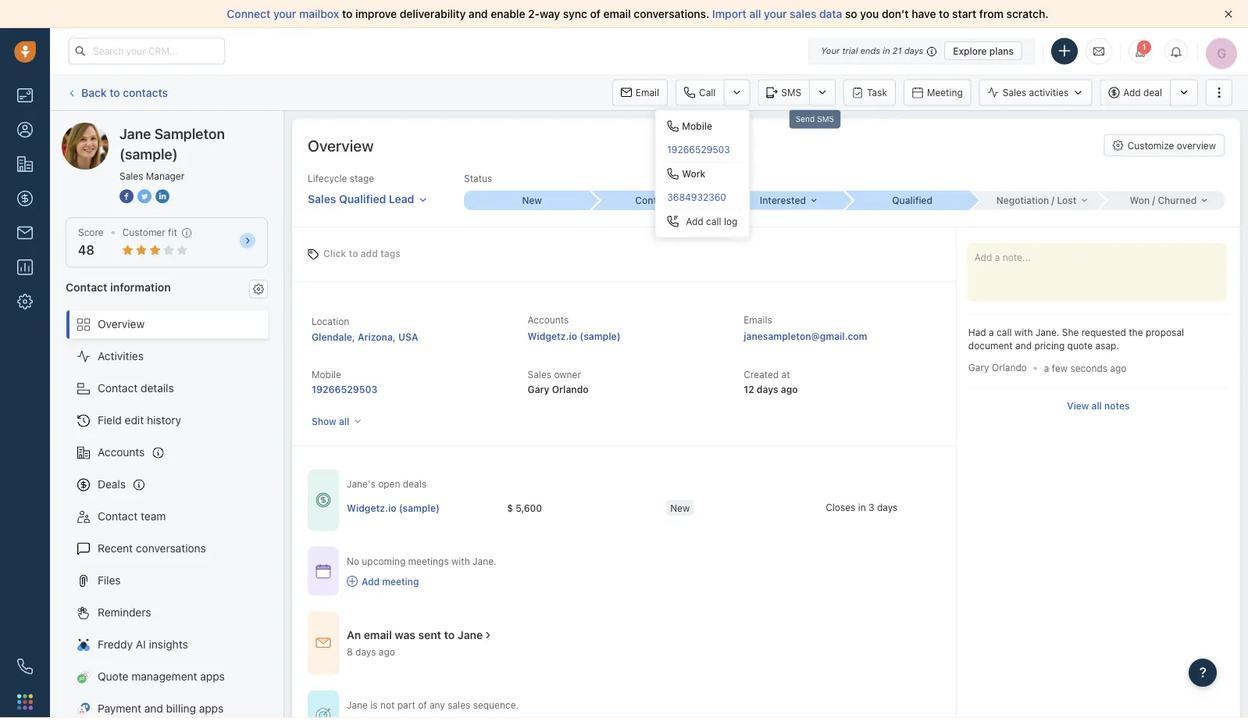 Task type: describe. For each thing, give the bounding box(es) containing it.
add deal
[[1124, 87, 1163, 98]]

contacted link
[[591, 191, 718, 210]]

show all
[[312, 416, 349, 427]]

12
[[744, 384, 755, 395]]

1 horizontal spatial orlando
[[992, 362, 1027, 373]]

to left start at the right of the page
[[939, 7, 950, 20]]

contacted
[[635, 195, 683, 206]]

improve
[[356, 7, 397, 20]]

fit
[[168, 227, 177, 238]]

recent
[[98, 542, 133, 555]]

contact for contact details
[[98, 382, 138, 395]]

$ 5,600
[[507, 502, 542, 513]]

ai
[[136, 638, 146, 651]]

email button
[[612, 79, 668, 106]]

facebook circled image
[[120, 188, 134, 204]]

3684932360 link
[[656, 186, 750, 209]]

connect your mailbox link
[[227, 7, 342, 20]]

sent
[[418, 629, 442, 642]]

was
[[395, 629, 416, 642]]

1 link
[[1129, 39, 1153, 63]]

not
[[380, 700, 395, 710]]

with for call
[[1015, 327, 1033, 338]]

ago inside the created at 12 days ago
[[781, 384, 798, 395]]

5,600
[[516, 502, 542, 513]]

you
[[861, 7, 879, 20]]

closes in 3 days
[[826, 501, 898, 512]]

stage
[[350, 173, 374, 184]]

connect
[[227, 7, 271, 20]]

ends
[[861, 46, 881, 56]]

1 horizontal spatial sales
[[790, 7, 817, 20]]

explore
[[953, 45, 987, 56]]

import all your sales data link
[[713, 7, 846, 20]]

task
[[867, 87, 888, 98]]

to right back
[[110, 86, 120, 99]]

days inside row
[[877, 501, 898, 512]]

meeting
[[927, 87, 963, 98]]

to right mailbox
[[342, 7, 353, 20]]

and inside had a call with jane. she requested the proposal document and pricing quote asap.
[[1016, 340, 1032, 351]]

customize overview button
[[1105, 134, 1225, 156]]

don't
[[882, 7, 909, 20]]

status
[[464, 173, 492, 184]]

freshworks switcher image
[[17, 694, 33, 710]]

send sms tooltip
[[790, 110, 841, 132]]

sms button
[[758, 79, 810, 106]]

gary inside sales owner gary orlando
[[528, 384, 550, 395]]

back to contacts link
[[66, 80, 169, 105]]

location
[[312, 316, 350, 327]]

1 vertical spatial apps
[[199, 702, 224, 715]]

21
[[893, 46, 902, 56]]

jane. for meetings
[[473, 555, 497, 566]]

send email image
[[1094, 45, 1105, 58]]

0 horizontal spatial in
[[859, 501, 866, 512]]

sampleton up manager
[[154, 125, 225, 142]]

contact for contact information
[[66, 280, 107, 293]]

(sample) up manager
[[177, 122, 221, 135]]

created
[[744, 369, 779, 380]]

all for view all notes
[[1092, 400, 1102, 411]]

an
[[347, 629, 361, 642]]

field
[[98, 414, 122, 427]]

team
[[141, 510, 166, 523]]

1 vertical spatial container_wx8msf4aqz5i3rn1 image
[[483, 630, 494, 641]]

interested button
[[718, 191, 845, 210]]

deliverability
[[400, 7, 466, 20]]

work
[[682, 168, 706, 179]]

send sms
[[796, 114, 835, 123]]

new link
[[464, 191, 591, 210]]

is
[[371, 700, 378, 710]]

jane down back
[[93, 122, 117, 135]]

asap.
[[1096, 340, 1120, 351]]

score
[[78, 227, 104, 238]]

negotiation / lost
[[997, 195, 1077, 206]]

contact for contact team
[[98, 510, 138, 523]]

to left add
[[349, 248, 358, 259]]

with for meetings
[[452, 555, 470, 566]]

2-
[[528, 7, 540, 20]]

container_wx8msf4aqz5i3rn1 image left the no
[[316, 563, 331, 579]]

explore plans
[[953, 45, 1014, 56]]

view
[[1068, 400, 1090, 411]]

sales for sales qualified lead
[[308, 192, 336, 205]]

phone image
[[17, 659, 33, 674]]

edit
[[125, 414, 144, 427]]

start
[[953, 7, 977, 20]]

add
[[361, 248, 378, 259]]

won / churned button
[[1098, 191, 1225, 210]]

orlando inside sales owner gary orlando
[[552, 384, 589, 395]]

lifecycle
[[308, 173, 347, 184]]

your trial ends in 21 days
[[821, 46, 924, 56]]

48 button
[[78, 243, 94, 258]]

sales qualified lead link
[[308, 185, 428, 207]]

contact details
[[98, 382, 174, 395]]

sampleton down contacts
[[120, 122, 174, 135]]

jane right sent
[[458, 629, 483, 642]]

all for show all
[[339, 416, 349, 427]]

gary orlando
[[969, 362, 1027, 373]]

trial
[[843, 46, 858, 56]]

1 vertical spatial of
[[418, 700, 427, 710]]

won / churned link
[[1098, 191, 1225, 210]]

information
[[110, 280, 171, 293]]

days right 21
[[905, 46, 924, 56]]

field edit history
[[98, 414, 181, 427]]

to right sent
[[444, 629, 455, 642]]

your
[[821, 46, 840, 56]]

jane left is at the bottom of page
[[347, 700, 368, 710]]

accounts for accounts widgetz.io (sample)
[[528, 315, 569, 325]]

data
[[820, 7, 843, 20]]

upcoming
[[362, 555, 406, 566]]

accounts for accounts
[[98, 446, 145, 459]]

2 horizontal spatial ago
[[1111, 362, 1127, 373]]

have
[[912, 7, 936, 20]]

container_wx8msf4aqz5i3rn1 image left 8
[[316, 635, 331, 651]]

activities
[[1030, 87, 1069, 98]]

sync
[[563, 7, 587, 20]]

quote
[[98, 670, 129, 683]]

janesampleton@gmail.com
[[744, 331, 868, 342]]

call inside had a call with jane. she requested the proposal document and pricing quote asap.
[[997, 327, 1012, 338]]

row containing closes in 3 days
[[347, 492, 985, 524]]

0 vertical spatial gary
[[969, 362, 990, 373]]

document
[[969, 340, 1013, 351]]

1 vertical spatial widgetz.io (sample) link
[[347, 501, 440, 514]]

jane. for call
[[1036, 327, 1060, 338]]

8
[[347, 647, 353, 658]]

emails
[[744, 315, 773, 325]]

0 horizontal spatial call
[[706, 216, 722, 227]]



Task type: locate. For each thing, give the bounding box(es) containing it.
1 / from the left
[[1052, 195, 1055, 206]]

show
[[312, 416, 337, 427]]

1 horizontal spatial mobile
[[682, 121, 713, 132]]

add down 3684932360
[[686, 216, 704, 227]]

0 horizontal spatial mobile
[[312, 369, 341, 380]]

0 horizontal spatial gary
[[528, 384, 550, 395]]

sms inside button
[[782, 87, 802, 98]]

qualified link
[[845, 191, 972, 210]]

0 horizontal spatial and
[[144, 702, 163, 715]]

close image
[[1225, 10, 1233, 18]]

usa
[[398, 331, 418, 342]]

19266529503 up show all
[[312, 384, 378, 395]]

activities
[[98, 350, 144, 363]]

add meeting
[[362, 576, 419, 587]]

1 horizontal spatial jane.
[[1036, 327, 1060, 338]]

/ right "won"
[[1153, 195, 1156, 206]]

with up gary orlando
[[1015, 327, 1033, 338]]

and left billing
[[144, 702, 163, 715]]

interested link
[[718, 191, 845, 210]]

0 horizontal spatial ago
[[379, 647, 395, 658]]

mobile down glendale,
[[312, 369, 341, 380]]

days right 8
[[356, 647, 376, 658]]

jane sampleton (sample)
[[93, 122, 221, 135], [120, 125, 225, 162]]

1 horizontal spatial ago
[[781, 384, 798, 395]]

conversations.
[[634, 7, 710, 20]]

0 vertical spatial container_wx8msf4aqz5i3rn1 image
[[316, 492, 331, 508]]

1 vertical spatial add
[[686, 216, 704, 227]]

0 vertical spatial orlando
[[992, 362, 1027, 373]]

widgetz.io down jane's
[[347, 502, 397, 513]]

sales activities
[[1003, 87, 1069, 98]]

0 horizontal spatial sales
[[448, 700, 471, 710]]

widgetz.io (sample) link up owner
[[528, 331, 621, 342]]

0 vertical spatial apps
[[200, 670, 225, 683]]

1 vertical spatial jane.
[[473, 555, 497, 566]]

proposal
[[1146, 327, 1185, 338]]

pricing
[[1035, 340, 1065, 351]]

0 horizontal spatial your
[[273, 7, 296, 20]]

0 horizontal spatial widgetz.io
[[347, 502, 397, 513]]

mobile for mobile 19266529503
[[312, 369, 341, 380]]

add for add deal
[[1124, 87, 1141, 98]]

widgetz.io (sample)
[[347, 502, 440, 513]]

apps right billing
[[199, 702, 224, 715]]

1 horizontal spatial your
[[764, 7, 787, 20]]

3
[[869, 501, 875, 512]]

sms inside tooltip
[[817, 114, 835, 123]]

1 horizontal spatial all
[[750, 7, 761, 20]]

notes
[[1105, 400, 1130, 411]]

call up document
[[997, 327, 1012, 338]]

way
[[540, 7, 560, 20]]

widgetz.io (sample) link down the open
[[347, 501, 440, 514]]

1 horizontal spatial and
[[469, 7, 488, 20]]

recent conversations
[[98, 542, 206, 555]]

container_wx8msf4aqz5i3rn1 image right sent
[[483, 630, 494, 641]]

gary down document
[[969, 362, 990, 373]]

accounts up owner
[[528, 315, 569, 325]]

view all notes
[[1068, 400, 1130, 411]]

widgetz.io up owner
[[528, 331, 577, 342]]

sales manager
[[120, 170, 185, 181]]

0 horizontal spatial overview
[[98, 318, 145, 331]]

0 vertical spatial widgetz.io (sample) link
[[528, 331, 621, 342]]

0 vertical spatial sms
[[782, 87, 802, 98]]

jane's
[[347, 479, 376, 490]]

2 vertical spatial ago
[[379, 647, 395, 658]]

mobile
[[682, 121, 713, 132], [312, 369, 341, 380]]

overview
[[1177, 140, 1217, 151]]

Search your CRM... text field
[[69, 38, 225, 64]]

1 horizontal spatial a
[[1045, 362, 1050, 373]]

1 horizontal spatial widgetz.io (sample) link
[[528, 331, 621, 342]]

jane. right meetings
[[473, 555, 497, 566]]

closes
[[826, 501, 856, 512]]

0 vertical spatial with
[[1015, 327, 1033, 338]]

mobile for mobile
[[682, 121, 713, 132]]

a up document
[[989, 327, 994, 338]]

add meeting link
[[347, 575, 497, 588]]

0 vertical spatial sales
[[790, 7, 817, 20]]

sms up send
[[782, 87, 802, 98]]

3684932360
[[668, 192, 727, 203]]

0 horizontal spatial email
[[364, 629, 392, 642]]

sales down lifecycle
[[308, 192, 336, 205]]

and left pricing
[[1016, 340, 1032, 351]]

1 vertical spatial in
[[859, 501, 866, 512]]

jane down contacts
[[120, 125, 151, 142]]

0 horizontal spatial add
[[362, 576, 380, 587]]

mobile down call button
[[682, 121, 713, 132]]

0 vertical spatial 19266529503
[[668, 144, 730, 155]]

19266529503 link up work
[[656, 138, 750, 161]]

sales inside sales owner gary orlando
[[528, 369, 552, 380]]

2 horizontal spatial all
[[1092, 400, 1102, 411]]

container_wx8msf4aqz5i3rn1 image
[[316, 492, 331, 508], [483, 630, 494, 641], [316, 707, 331, 718]]

seconds
[[1071, 362, 1108, 373]]

had
[[969, 327, 987, 338]]

call button
[[676, 79, 724, 106]]

jane. up pricing
[[1036, 327, 1060, 338]]

0 vertical spatial of
[[590, 7, 601, 20]]

0 horizontal spatial jane.
[[473, 555, 497, 566]]

2 vertical spatial and
[[144, 702, 163, 715]]

0 vertical spatial in
[[883, 46, 891, 56]]

a few seconds ago
[[1045, 362, 1127, 373]]

quote
[[1068, 340, 1093, 351]]

1 vertical spatial sales
[[448, 700, 471, 710]]

1 horizontal spatial email
[[604, 7, 631, 20]]

0 horizontal spatial new
[[522, 195, 542, 206]]

mailbox
[[299, 7, 339, 20]]

payment and billing apps
[[98, 702, 224, 715]]

19266529503 link up show all
[[312, 384, 378, 395]]

0 vertical spatial add
[[1124, 87, 1141, 98]]

contacts
[[123, 86, 168, 99]]

in left 21
[[883, 46, 891, 56]]

$
[[507, 502, 513, 513]]

new
[[522, 195, 542, 206], [671, 502, 690, 513]]

/ inside "link"
[[1052, 195, 1055, 206]]

accounts
[[528, 315, 569, 325], [98, 446, 145, 459]]

2 vertical spatial container_wx8msf4aqz5i3rn1 image
[[316, 707, 331, 718]]

1 vertical spatial gary
[[528, 384, 550, 395]]

sales for sales manager
[[120, 170, 143, 181]]

2 vertical spatial add
[[362, 576, 380, 587]]

back
[[81, 86, 107, 99]]

1 vertical spatial contact
[[98, 382, 138, 395]]

accounts inside 'accounts widgetz.io (sample)'
[[528, 315, 569, 325]]

1 vertical spatial all
[[1092, 400, 1102, 411]]

container_wx8msf4aqz5i3rn1 image for jane is not part of any sales sequence.
[[316, 707, 331, 718]]

sales left activities
[[1003, 87, 1027, 98]]

add left deal
[[1124, 87, 1141, 98]]

1 horizontal spatial new
[[671, 502, 690, 513]]

0 horizontal spatial 19266529503 link
[[312, 384, 378, 395]]

manager
[[146, 170, 185, 181]]

contact up the recent
[[98, 510, 138, 523]]

deals
[[98, 478, 126, 491]]

0 horizontal spatial sms
[[782, 87, 802, 98]]

row
[[347, 492, 985, 524]]

click to add tags
[[323, 248, 401, 259]]

1 vertical spatial call
[[997, 327, 1012, 338]]

container_wx8msf4aqz5i3rn1 image down the no
[[347, 576, 358, 587]]

jane is not part of any sales sequence.
[[347, 700, 519, 710]]

(sample) inside jane sampleton (sample)
[[120, 145, 178, 162]]

(sample) inside 'accounts widgetz.io (sample)'
[[580, 331, 621, 342]]

1 horizontal spatial add
[[686, 216, 704, 227]]

view all notes link
[[1068, 399, 1130, 412]]

widgetz.io (sample) link
[[528, 331, 621, 342], [347, 501, 440, 514]]

of left 'any'
[[418, 700, 427, 710]]

your right import
[[764, 7, 787, 20]]

1 vertical spatial new
[[671, 502, 690, 513]]

deal
[[1144, 87, 1163, 98]]

overview up activities
[[98, 318, 145, 331]]

0 vertical spatial 19266529503 link
[[656, 138, 750, 161]]

1 horizontal spatial qualified
[[893, 195, 933, 206]]

twitter circled image
[[138, 188, 152, 204]]

all right import
[[750, 7, 761, 20]]

contact down 48 'button'
[[66, 280, 107, 293]]

deals
[[403, 479, 427, 490]]

0 horizontal spatial /
[[1052, 195, 1055, 206]]

1 horizontal spatial in
[[883, 46, 891, 56]]

jane sampleton (sample) down contacts
[[93, 122, 221, 135]]

janesampleton@gmail.com link
[[744, 328, 868, 344]]

your left mailbox
[[273, 7, 296, 20]]

(sample) up sales manager
[[120, 145, 178, 162]]

email up 8 days ago
[[364, 629, 392, 642]]

0 vertical spatial email
[[604, 7, 631, 20]]

contact down activities
[[98, 382, 138, 395]]

click
[[323, 248, 346, 259]]

jane inside jane sampleton (sample)
[[120, 125, 151, 142]]

1 horizontal spatial with
[[1015, 327, 1033, 338]]

1 your from the left
[[273, 7, 296, 20]]

negotiation / lost link
[[972, 191, 1098, 210]]

linkedin circled image
[[155, 188, 170, 204]]

0 vertical spatial jane.
[[1036, 327, 1060, 338]]

all right show
[[339, 416, 349, 427]]

1 vertical spatial 19266529503 link
[[312, 384, 378, 395]]

email
[[636, 87, 660, 98]]

1 vertical spatial a
[[1045, 362, 1050, 373]]

add
[[1124, 87, 1141, 98], [686, 216, 704, 227], [362, 576, 380, 587]]

days
[[905, 46, 924, 56], [757, 384, 779, 395], [877, 501, 898, 512], [356, 647, 376, 658]]

add for add call log
[[686, 216, 704, 227]]

interested
[[760, 195, 806, 206]]

1 horizontal spatial 19266529503 link
[[656, 138, 750, 161]]

the
[[1129, 327, 1144, 338]]

1 horizontal spatial call
[[997, 327, 1012, 338]]

0 vertical spatial overview
[[308, 136, 374, 154]]

8 days ago
[[347, 647, 395, 658]]

days inside the created at 12 days ago
[[757, 384, 779, 395]]

1 vertical spatial and
[[1016, 340, 1032, 351]]

2 vertical spatial contact
[[98, 510, 138, 523]]

sales activities button
[[980, 79, 1100, 106], [980, 79, 1093, 106]]

/ for won
[[1153, 195, 1156, 206]]

sms right send
[[817, 114, 835, 123]]

sales for sales activities
[[1003, 87, 1027, 98]]

with inside had a call with jane. she requested the proposal document and pricing quote asap.
[[1015, 327, 1033, 338]]

task button
[[844, 79, 896, 106]]

(sample)
[[177, 122, 221, 135], [120, 145, 178, 162], [580, 331, 621, 342], [399, 502, 440, 513]]

0 horizontal spatial qualified
[[339, 192, 386, 205]]

1 horizontal spatial sms
[[817, 114, 835, 123]]

apps right management
[[200, 670, 225, 683]]

add inside button
[[1124, 87, 1141, 98]]

and left enable
[[469, 7, 488, 20]]

a left few
[[1045, 362, 1050, 373]]

0 horizontal spatial all
[[339, 416, 349, 427]]

in left 3
[[859, 501, 866, 512]]

orlando
[[992, 362, 1027, 373], [552, 384, 589, 395]]

accounts up deals
[[98, 446, 145, 459]]

of
[[590, 7, 601, 20], [418, 700, 427, 710]]

ago
[[1111, 362, 1127, 373], [781, 384, 798, 395], [379, 647, 395, 658]]

(sample) up owner
[[580, 331, 621, 342]]

1 vertical spatial accounts
[[98, 446, 145, 459]]

customer
[[122, 227, 165, 238]]

customize
[[1128, 140, 1175, 151]]

of right sync
[[590, 7, 601, 20]]

freddy
[[98, 638, 133, 651]]

add down upcoming
[[362, 576, 380, 587]]

overview
[[308, 136, 374, 154], [98, 318, 145, 331]]

2 / from the left
[[1153, 195, 1156, 206]]

orlando down owner
[[552, 384, 589, 395]]

ago down at
[[781, 384, 798, 395]]

0 vertical spatial ago
[[1111, 362, 1127, 373]]

19266529503 up work
[[668, 144, 730, 155]]

widgetz.io inside 'accounts widgetz.io (sample)'
[[528, 331, 577, 342]]

container_wx8msf4aqz5i3rn1 image
[[316, 563, 331, 579], [347, 576, 358, 587], [316, 635, 331, 651]]

0 vertical spatial and
[[469, 7, 488, 20]]

history
[[147, 414, 181, 427]]

container_wx8msf4aqz5i3rn1 image inside the add meeting link
[[347, 576, 358, 587]]

1 horizontal spatial 19266529503
[[668, 144, 730, 155]]

explore plans link
[[945, 41, 1023, 60]]

0 vertical spatial contact
[[66, 280, 107, 293]]

email right sync
[[604, 7, 631, 20]]

quote management apps
[[98, 670, 225, 683]]

orlando down document
[[992, 362, 1027, 373]]

files
[[98, 574, 121, 587]]

1 vertical spatial mobile
[[312, 369, 341, 380]]

add for add meeting
[[362, 576, 380, 587]]

gary down 'accounts widgetz.io (sample)'
[[528, 384, 550, 395]]

sequence.
[[473, 700, 519, 710]]

mng settings image
[[253, 283, 264, 294]]

overview up lifecycle stage
[[308, 136, 374, 154]]

jane sampleton (sample) up manager
[[120, 125, 225, 162]]

0 vertical spatial call
[[706, 216, 722, 227]]

sales
[[790, 7, 817, 20], [448, 700, 471, 710]]

/ left lost
[[1052, 195, 1055, 206]]

1 horizontal spatial widgetz.io
[[528, 331, 577, 342]]

ago down asap.
[[1111, 362, 1127, 373]]

/ for negotiation
[[1052, 195, 1055, 206]]

score 48
[[78, 227, 104, 258]]

1 vertical spatial overview
[[98, 318, 145, 331]]

meeting button
[[904, 79, 972, 106]]

a
[[989, 327, 994, 338], [1045, 362, 1050, 373]]

0 vertical spatial mobile
[[682, 121, 713, 132]]

(sample) inside row
[[399, 502, 440, 513]]

0 vertical spatial all
[[750, 7, 761, 20]]

jane. inside had a call with jane. she requested the proposal document and pricing quote asap.
[[1036, 327, 1060, 338]]

with right meetings
[[452, 555, 470, 566]]

2 vertical spatial all
[[339, 416, 349, 427]]

(sample) down deals
[[399, 502, 440, 513]]

0 vertical spatial new
[[522, 195, 542, 206]]

1 horizontal spatial overview
[[308, 136, 374, 154]]

mobile inside mobile 19266529503
[[312, 369, 341, 380]]

a inside had a call with jane. she requested the proposal document and pricing quote asap.
[[989, 327, 994, 338]]

ago down was
[[379, 647, 395, 658]]

tags
[[381, 248, 401, 259]]

0 vertical spatial a
[[989, 327, 994, 338]]

days down created
[[757, 384, 779, 395]]

/
[[1052, 195, 1055, 206], [1153, 195, 1156, 206]]

all right view
[[1092, 400, 1102, 411]]

2 horizontal spatial add
[[1124, 87, 1141, 98]]

call left log
[[706, 216, 722, 227]]

1 horizontal spatial accounts
[[528, 315, 569, 325]]

1 vertical spatial widgetz.io
[[347, 502, 397, 513]]

reminders
[[98, 606, 151, 619]]

sales right 'any'
[[448, 700, 471, 710]]

import
[[713, 7, 747, 20]]

1 vertical spatial with
[[452, 555, 470, 566]]

days right 3
[[877, 501, 898, 512]]

1 vertical spatial 19266529503
[[312, 384, 378, 395]]

container_wx8msf4aqz5i3rn1 image left widgetz.io (sample)
[[316, 492, 331, 508]]

0 horizontal spatial accounts
[[98, 446, 145, 459]]

container_wx8msf4aqz5i3rn1 image left is at the bottom of page
[[316, 707, 331, 718]]

sales up facebook circled image
[[120, 170, 143, 181]]

2 your from the left
[[764, 7, 787, 20]]

container_wx8msf4aqz5i3rn1 image for jane's open deals
[[316, 492, 331, 508]]

0 horizontal spatial 19266529503
[[312, 384, 378, 395]]

sales left owner
[[528, 369, 552, 380]]

0 horizontal spatial orlando
[[552, 384, 589, 395]]

send
[[796, 114, 815, 123]]

1 horizontal spatial /
[[1153, 195, 1156, 206]]

sales left data
[[790, 7, 817, 20]]

log
[[724, 216, 738, 227]]

phone element
[[9, 651, 41, 682]]

1 vertical spatial email
[[364, 629, 392, 642]]

0 horizontal spatial a
[[989, 327, 994, 338]]

2 horizontal spatial and
[[1016, 340, 1032, 351]]



Task type: vqa. For each thing, say whether or not it's contained in the screenshot.
the topmost and
yes



